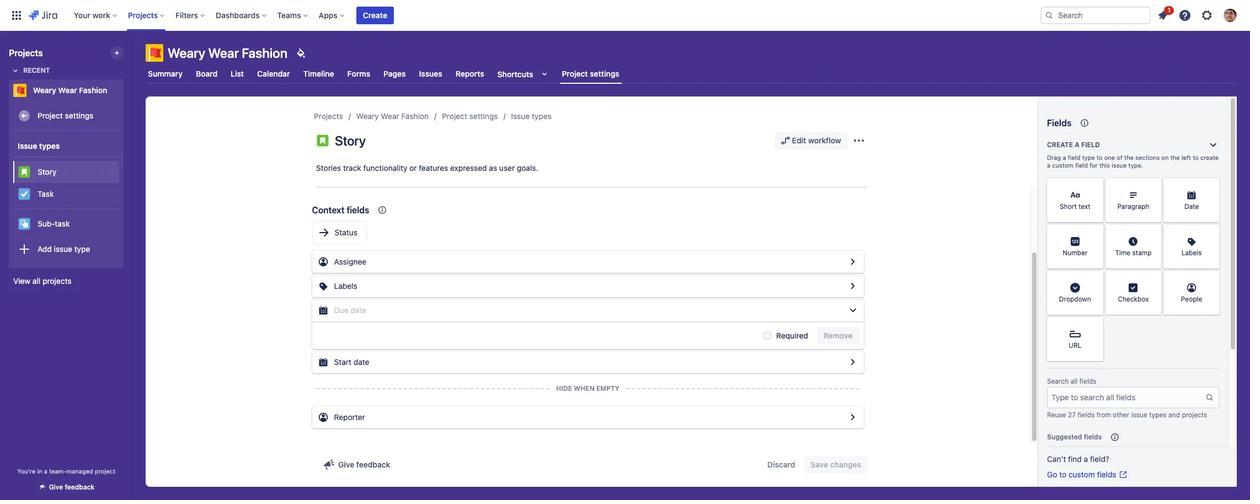 Task type: locate. For each thing, give the bounding box(es) containing it.
weary wear fashion link down pages link
[[356, 110, 429, 123]]

issue down the shortcuts popup button
[[511, 111, 530, 121]]

0 vertical spatial projects
[[43, 277, 71, 286]]

filters button
[[172, 6, 209, 24]]

2 horizontal spatial to
[[1193, 154, 1199, 161]]

open field configuration image for start date
[[846, 356, 860, 369]]

date right start
[[354, 358, 370, 367]]

date inside button
[[354, 358, 370, 367]]

weary wear fashion
[[168, 45, 288, 61], [33, 86, 107, 95], [356, 111, 429, 121]]

notifications image
[[1157, 9, 1170, 22]]

open field configuration image inside reporter button
[[846, 411, 860, 424]]

story up track
[[335, 133, 366, 148]]

weary down recent
[[33, 86, 56, 95]]

types down the shortcuts popup button
[[532, 111, 552, 121]]

give for the leftmost give feedback button
[[49, 483, 63, 492]]

0 horizontal spatial type
[[74, 244, 90, 254]]

open field configuration image
[[846, 356, 860, 369], [846, 411, 860, 424]]

reporter button
[[312, 407, 864, 429]]

teams button
[[274, 6, 312, 24]]

create project image
[[113, 49, 121, 57]]

1 vertical spatial give feedback button
[[31, 479, 101, 497]]

give feedback down the reporter
[[338, 460, 390, 470]]

type.
[[1129, 162, 1144, 169]]

more information image for paragraph
[[1148, 179, 1161, 193]]

1 vertical spatial give
[[49, 483, 63, 492]]

drag a field type to one of the sections on the left to create a custom field for this issue type.
[[1048, 154, 1219, 169]]

0 horizontal spatial give feedback
[[49, 483, 95, 492]]

edit workflow
[[792, 136, 842, 145]]

close field configuration image
[[846, 304, 860, 317]]

more information image
[[1089, 179, 1103, 193], [1148, 179, 1161, 193], [1206, 179, 1219, 193], [1089, 226, 1103, 239], [1089, 272, 1103, 285], [1148, 272, 1161, 285], [1206, 272, 1219, 285]]

1 horizontal spatial fashion
[[242, 45, 288, 61]]

fashion up calendar
[[242, 45, 288, 61]]

1 vertical spatial create
[[1048, 141, 1073, 149]]

story up task in the left of the page
[[38, 167, 57, 176]]

2 vertical spatial wear
[[381, 111, 399, 121]]

your work
[[74, 10, 110, 20]]

1 the from the left
[[1125, 154, 1134, 161]]

fashion down issues link
[[402, 111, 429, 121]]

sub-task
[[38, 219, 70, 228]]

a down drag
[[1048, 162, 1051, 169]]

1 vertical spatial date
[[354, 358, 370, 367]]

settings
[[590, 69, 620, 78], [65, 111, 93, 120], [470, 111, 498, 121]]

1 horizontal spatial types
[[532, 111, 552, 121]]

labels up people
[[1182, 249, 1202, 257]]

1 vertical spatial issue types
[[18, 141, 60, 150]]

2 horizontal spatial projects
[[314, 111, 343, 121]]

0 horizontal spatial weary wear fashion link
[[9, 79, 119, 102]]

projects inside view all projects link
[[43, 277, 71, 286]]

0 vertical spatial weary
[[168, 45, 205, 61]]

from
[[1097, 411, 1112, 419]]

weary wear fashion down pages link
[[356, 111, 429, 121]]

2 vertical spatial issue
[[1132, 411, 1148, 419]]

1 vertical spatial fashion
[[79, 86, 107, 95]]

list link
[[229, 64, 246, 84]]

project settings link
[[13, 105, 119, 127], [442, 110, 498, 123]]

a right in
[[44, 468, 47, 475]]

2 open field configuration image from the top
[[846, 280, 860, 293]]

for
[[1090, 162, 1098, 169]]

1 open field configuration image from the top
[[846, 256, 860, 269]]

0 horizontal spatial weary wear fashion
[[33, 86, 107, 95]]

your
[[74, 10, 90, 20]]

feedback down the reporter
[[356, 460, 390, 470]]

1 vertical spatial give feedback
[[49, 483, 95, 492]]

1 horizontal spatial project settings
[[442, 111, 498, 121]]

type inside button
[[74, 244, 90, 254]]

projects for projects link
[[314, 111, 343, 121]]

all right search at the right of page
[[1071, 378, 1078, 386]]

more information image
[[1148, 226, 1161, 239]]

add issue type image
[[18, 243, 31, 256]]

other
[[1113, 411, 1130, 419]]

0 horizontal spatial issue
[[54, 244, 72, 254]]

all right view
[[33, 277, 40, 286]]

0 vertical spatial projects
[[128, 10, 158, 20]]

give feedback button down the reporter
[[316, 456, 397, 474]]

0 horizontal spatial projects
[[9, 48, 43, 58]]

weary wear fashion link down recent
[[9, 79, 119, 102]]

1 vertical spatial labels
[[334, 281, 358, 291]]

create inside button
[[363, 10, 387, 20]]

0 vertical spatial custom
[[1053, 162, 1074, 169]]

2 horizontal spatial project
[[562, 69, 588, 78]]

weary up board
[[168, 45, 205, 61]]

0 horizontal spatial all
[[33, 277, 40, 286]]

work
[[92, 10, 110, 20]]

0 vertical spatial wear
[[208, 45, 239, 61]]

2 horizontal spatial weary
[[356, 111, 379, 121]]

issue right other
[[1132, 411, 1148, 419]]

field left for
[[1076, 162, 1088, 169]]

field
[[1082, 141, 1100, 149], [1068, 154, 1081, 161], [1076, 162, 1088, 169]]

labels
[[1182, 249, 1202, 257], [334, 281, 358, 291]]

banner
[[0, 0, 1251, 31]]

functionality
[[364, 163, 408, 173]]

0 vertical spatial weary wear fashion link
[[9, 79, 119, 102]]

list
[[231, 69, 244, 78]]

2 group from the top
[[13, 157, 119, 209]]

1 horizontal spatial type
[[1083, 154, 1095, 161]]

2 horizontal spatial wear
[[381, 111, 399, 121]]

1 horizontal spatial weary
[[168, 45, 205, 61]]

0 vertical spatial create
[[363, 10, 387, 20]]

1 vertical spatial open field configuration image
[[846, 411, 860, 424]]

field down create a field
[[1068, 154, 1081, 161]]

projects right work
[[128, 10, 158, 20]]

0 vertical spatial open field configuration image
[[846, 356, 860, 369]]

create right the apps popup button
[[363, 10, 387, 20]]

people
[[1182, 296, 1203, 304]]

give feedback button down 'you're in a team-managed project'
[[31, 479, 101, 497]]

2 vertical spatial field
[[1076, 162, 1088, 169]]

0 vertical spatial types
[[532, 111, 552, 121]]

can't
[[1048, 455, 1067, 464]]

status
[[335, 228, 358, 237]]

1 open field configuration image from the top
[[846, 356, 860, 369]]

field up for
[[1082, 141, 1100, 149]]

go to custom fields
[[1048, 470, 1117, 480]]

1 vertical spatial weary wear fashion
[[33, 86, 107, 95]]

more information about the fields image
[[1079, 116, 1092, 130]]

context
[[312, 205, 345, 215]]

fields right 27
[[1078, 411, 1095, 419]]

1 horizontal spatial all
[[1071, 378, 1078, 386]]

projects up recent
[[9, 48, 43, 58]]

field for create
[[1082, 141, 1100, 149]]

0 horizontal spatial create
[[363, 10, 387, 20]]

1 horizontal spatial issue
[[1112, 162, 1127, 169]]

fields left more information about the suggested fields image
[[1084, 433, 1102, 442]]

0 horizontal spatial weary
[[33, 86, 56, 95]]

0 horizontal spatial give feedback button
[[31, 479, 101, 497]]

this link will be opened in a new tab image
[[1119, 471, 1128, 480]]

0 vertical spatial labels
[[1182, 249, 1202, 257]]

weary right projects link
[[356, 111, 379, 121]]

give feedback down 'you're in a team-managed project'
[[49, 483, 95, 492]]

weary wear fashion up list
[[168, 45, 288, 61]]

project
[[95, 468, 115, 475]]

to right the left
[[1193, 154, 1199, 161]]

issue types link
[[511, 110, 552, 123]]

0 vertical spatial all
[[33, 277, 40, 286]]

0 vertical spatial fashion
[[242, 45, 288, 61]]

types
[[532, 111, 552, 121], [39, 141, 60, 150], [1150, 411, 1167, 419]]

type up for
[[1083, 154, 1095, 161]]

the right on
[[1171, 154, 1180, 161]]

issue right add
[[54, 244, 72, 254]]

project settings link down recent
[[13, 105, 119, 127]]

more information image for number
[[1089, 226, 1103, 239]]

checkbox
[[1118, 296, 1149, 304]]

weary wear fashion link
[[9, 79, 119, 102], [356, 110, 429, 123]]

weary wear fashion down recent
[[33, 86, 107, 95]]

one
[[1105, 154, 1116, 161]]

to right go
[[1060, 470, 1067, 480]]

issue down of
[[1112, 162, 1127, 169]]

type
[[1083, 154, 1095, 161], [74, 244, 90, 254]]

create
[[1201, 154, 1219, 161]]

jira image
[[29, 9, 57, 22], [29, 9, 57, 22]]

projects inside 'popup button'
[[128, 10, 158, 20]]

give down the reporter
[[338, 460, 354, 470]]

open field configuration image
[[846, 256, 860, 269], [846, 280, 860, 293]]

date
[[351, 306, 366, 315], [354, 358, 370, 367]]

to
[[1097, 154, 1103, 161], [1193, 154, 1199, 161], [1060, 470, 1067, 480]]

to up the this
[[1097, 154, 1103, 161]]

banner containing your work
[[0, 0, 1251, 31]]

go
[[1048, 470, 1058, 480]]

project
[[562, 69, 588, 78], [38, 111, 63, 120], [442, 111, 467, 121]]

1 horizontal spatial the
[[1171, 154, 1180, 161]]

and
[[1169, 411, 1181, 419]]

due
[[334, 306, 348, 315]]

open field configuration image inside the start date button
[[846, 356, 860, 369]]

forms link
[[345, 64, 373, 84]]

go to custom fields link
[[1048, 470, 1128, 481]]

suggested fields
[[1048, 433, 1102, 442]]

dropdown
[[1060, 296, 1092, 304]]

2 horizontal spatial project settings
[[562, 69, 620, 78]]

issue types up story link
[[18, 141, 60, 150]]

create a field
[[1048, 141, 1100, 149]]

group
[[13, 131, 119, 267], [13, 157, 119, 209]]

0 horizontal spatial fashion
[[79, 86, 107, 95]]

1 vertical spatial projects
[[1182, 411, 1208, 419]]

1 vertical spatial story
[[38, 167, 57, 176]]

custom down drag
[[1053, 162, 1074, 169]]

1 horizontal spatial create
[[1048, 141, 1073, 149]]

reports link
[[454, 64, 487, 84]]

type down sub-task link
[[74, 244, 90, 254]]

1 horizontal spatial weary wear fashion
[[168, 45, 288, 61]]

story inside group
[[38, 167, 57, 176]]

0 horizontal spatial projects
[[43, 277, 71, 286]]

assignee
[[334, 257, 367, 267]]

1 horizontal spatial labels
[[1182, 249, 1202, 257]]

projects for projects 'popup button' in the left top of the page
[[128, 10, 158, 20]]

board link
[[194, 64, 220, 84]]

projects up issue type icon
[[314, 111, 343, 121]]

1 vertical spatial issue
[[54, 244, 72, 254]]

0 horizontal spatial the
[[1125, 154, 1134, 161]]

story
[[335, 133, 366, 148], [38, 167, 57, 176]]

0 vertical spatial date
[[351, 306, 366, 315]]

create for create a field
[[1048, 141, 1073, 149]]

give down team-
[[49, 483, 63, 492]]

more information image for short text
[[1089, 179, 1103, 193]]

start
[[334, 358, 352, 367]]

2 horizontal spatial types
[[1150, 411, 1167, 419]]

0 horizontal spatial labels
[[334, 281, 358, 291]]

reporter
[[334, 413, 365, 422]]

labels up due date
[[334, 281, 358, 291]]

1 horizontal spatial give feedback
[[338, 460, 390, 470]]

1 horizontal spatial projects
[[1182, 411, 1208, 419]]

date right due
[[351, 306, 366, 315]]

1 horizontal spatial story
[[335, 133, 366, 148]]

goals.
[[517, 163, 538, 173]]

fields right search at the right of page
[[1080, 378, 1097, 386]]

0 vertical spatial give
[[338, 460, 354, 470]]

add
[[38, 244, 52, 254]]

1 vertical spatial open field configuration image
[[846, 280, 860, 293]]

fields
[[1048, 118, 1072, 128]]

2 vertical spatial types
[[1150, 411, 1167, 419]]

edit
[[792, 136, 807, 145]]

1 vertical spatial feedback
[[65, 483, 95, 492]]

2 vertical spatial weary wear fashion
[[356, 111, 429, 121]]

create up drag
[[1048, 141, 1073, 149]]

feedback for the leftmost give feedback button
[[65, 483, 95, 492]]

open field configuration image inside labels button
[[846, 280, 860, 293]]

date for due date
[[351, 306, 366, 315]]

issue inside drag a field type to one of the sections on the left to create a custom field for this issue type.
[[1112, 162, 1127, 169]]

2 vertical spatial projects
[[314, 111, 343, 121]]

calendar
[[257, 69, 290, 78]]

search image
[[1045, 11, 1054, 20]]

project settings link down reports link
[[442, 110, 498, 123]]

0 horizontal spatial story
[[38, 167, 57, 176]]

a
[[1075, 141, 1080, 149], [1063, 154, 1067, 161], [1048, 162, 1051, 169], [1084, 455, 1089, 464], [44, 468, 47, 475]]

issue types down the shortcuts popup button
[[511, 111, 552, 121]]

0 horizontal spatial types
[[39, 141, 60, 150]]

project down reports link
[[442, 111, 467, 121]]

0 horizontal spatial wear
[[58, 86, 77, 95]]

1 horizontal spatial issue
[[511, 111, 530, 121]]

1 group from the top
[[13, 131, 119, 267]]

field for drag
[[1068, 154, 1081, 161]]

projects right and
[[1182, 411, 1208, 419]]

0 horizontal spatial to
[[1060, 470, 1067, 480]]

feedback down managed
[[65, 483, 95, 492]]

1 horizontal spatial project settings link
[[442, 110, 498, 123]]

you're in a team-managed project
[[17, 468, 115, 475]]

2 horizontal spatial fashion
[[402, 111, 429, 121]]

give feedback button
[[316, 456, 397, 474], [31, 479, 101, 497]]

edit workflow button
[[775, 132, 848, 150]]

projects down add issue type
[[43, 277, 71, 286]]

group containing story
[[13, 157, 119, 209]]

required
[[777, 331, 808, 341]]

labels inside button
[[334, 281, 358, 291]]

the
[[1125, 154, 1134, 161], [1171, 154, 1180, 161]]

view all projects link
[[9, 272, 124, 291]]

the right of
[[1125, 154, 1134, 161]]

all for search
[[1071, 378, 1078, 386]]

project settings inside tab list
[[562, 69, 620, 78]]

tab list
[[139, 64, 1244, 84]]

set background color image
[[294, 46, 307, 60]]

labels button
[[312, 275, 864, 297]]

0 vertical spatial field
[[1082, 141, 1100, 149]]

1 vertical spatial type
[[74, 244, 90, 254]]

short text
[[1060, 203, 1091, 211]]

custom down "can't find a field?"
[[1069, 470, 1095, 480]]

issue up story link
[[18, 141, 37, 150]]

fashion left add to starred image
[[79, 86, 107, 95]]

1 horizontal spatial settings
[[470, 111, 498, 121]]

2 open field configuration image from the top
[[846, 411, 860, 424]]

hide
[[556, 385, 572, 393]]

features
[[419, 163, 448, 173]]

0 vertical spatial feedback
[[356, 460, 390, 470]]

project right the shortcuts popup button
[[562, 69, 588, 78]]

1 vertical spatial field
[[1068, 154, 1081, 161]]

projects button
[[125, 6, 169, 24]]

project down recent
[[38, 111, 63, 120]]

0 vertical spatial open field configuration image
[[846, 256, 860, 269]]

0 horizontal spatial project settings link
[[13, 105, 119, 127]]

open field configuration image inside 'assignee' button
[[846, 256, 860, 269]]

1 vertical spatial weary wear fashion link
[[356, 110, 429, 123]]

types up story link
[[39, 141, 60, 150]]

types left and
[[1150, 411, 1167, 419]]



Task type: vqa. For each thing, say whether or not it's contained in the screenshot.
logged
no



Task type: describe. For each thing, give the bounding box(es) containing it.
date for start date
[[354, 358, 370, 367]]

0 vertical spatial give feedback button
[[316, 456, 397, 474]]

when
[[574, 385, 595, 393]]

fields left more information about the context fields image on the left top of page
[[347, 205, 369, 215]]

summary link
[[146, 64, 185, 84]]

type inside drag a field type to one of the sections on the left to create a custom field for this issue type.
[[1083, 154, 1095, 161]]

or
[[410, 163, 417, 173]]

0 horizontal spatial project
[[38, 111, 63, 120]]

number
[[1063, 249, 1088, 257]]

Search field
[[1041, 6, 1151, 24]]

dashboards
[[216, 10, 260, 20]]

open field configuration image for labels
[[846, 280, 860, 293]]

summary
[[148, 69, 183, 78]]

stories
[[316, 163, 341, 173]]

issue type icon image
[[316, 134, 329, 147]]

a right drag
[[1063, 154, 1067, 161]]

primary element
[[7, 0, 1041, 31]]

sidebar navigation image
[[120, 44, 145, 66]]

track
[[343, 163, 361, 173]]

as
[[489, 163, 497, 173]]

short
[[1060, 203, 1077, 211]]

more information image for people
[[1206, 272, 1219, 285]]

context fields
[[312, 205, 369, 215]]

stamp
[[1133, 249, 1152, 257]]

left
[[1182, 154, 1192, 161]]

drag
[[1048, 154, 1061, 161]]

in
[[37, 468, 42, 475]]

shortcuts
[[498, 69, 533, 79]]

your profile and settings image
[[1224, 9, 1237, 22]]

custom inside drag a field type to one of the sections on the left to create a custom field for this issue type.
[[1053, 162, 1074, 169]]

hide when empty
[[556, 385, 620, 393]]

1 horizontal spatial weary wear fashion link
[[356, 110, 429, 123]]

0 vertical spatial give feedback
[[338, 460, 390, 470]]

story link
[[13, 161, 119, 183]]

0 horizontal spatial settings
[[65, 111, 93, 120]]

tab list containing project settings
[[139, 64, 1244, 84]]

all for view
[[33, 277, 40, 286]]

0 vertical spatial story
[[335, 133, 366, 148]]

1 horizontal spatial project
[[442, 111, 467, 121]]

0 horizontal spatial issue
[[18, 141, 37, 150]]

calendar link
[[255, 64, 292, 84]]

Type to search all fields text field
[[1049, 388, 1206, 408]]

pages link
[[381, 64, 408, 84]]

give for topmost give feedback button
[[338, 460, 354, 470]]

1 vertical spatial projects
[[9, 48, 43, 58]]

reuse
[[1048, 411, 1067, 419]]

task link
[[13, 183, 119, 205]]

0 horizontal spatial project settings
[[38, 111, 93, 120]]

create for create
[[363, 10, 387, 20]]

a right find
[[1084, 455, 1089, 464]]

of
[[1117, 154, 1123, 161]]

more information image for dropdown
[[1089, 272, 1103, 285]]

expressed
[[450, 163, 487, 173]]

workflow
[[809, 136, 842, 145]]

fields left the "this link will be opened in a new tab" image
[[1098, 470, 1117, 480]]

view
[[13, 277, 30, 286]]

more information about the context fields image
[[376, 204, 389, 217]]

shortcuts button
[[495, 64, 553, 84]]

timeline
[[303, 69, 334, 78]]

timeline link
[[301, 64, 336, 84]]

2 horizontal spatial settings
[[590, 69, 620, 78]]

board
[[196, 69, 218, 78]]

url
[[1069, 342, 1082, 350]]

1 horizontal spatial issue types
[[511, 111, 552, 121]]

start date button
[[312, 352, 864, 374]]

empty
[[597, 385, 620, 393]]

discard
[[768, 460, 796, 470]]

issue inside button
[[54, 244, 72, 254]]

group containing issue types
[[13, 131, 119, 267]]

help image
[[1179, 9, 1192, 22]]

1 vertical spatial weary
[[33, 86, 56, 95]]

user
[[499, 163, 515, 173]]

this
[[1100, 162, 1111, 169]]

sub-
[[38, 219, 55, 228]]

open field configuration image for reporter
[[846, 411, 860, 424]]

can't find a field?
[[1048, 455, 1110, 464]]

more information image for checkbox
[[1148, 272, 1161, 285]]

apps
[[319, 10, 338, 20]]

on
[[1162, 154, 1169, 161]]

27
[[1069, 411, 1076, 419]]

0 vertical spatial issue
[[511, 111, 530, 121]]

field?
[[1091, 455, 1110, 464]]

0 vertical spatial weary wear fashion
[[168, 45, 288, 61]]

1 vertical spatial wear
[[58, 86, 77, 95]]

issues
[[419, 69, 442, 78]]

1 vertical spatial custom
[[1069, 470, 1095, 480]]

feedback for topmost give feedback button
[[356, 460, 390, 470]]

you're
[[17, 468, 35, 475]]

sections
[[1136, 154, 1160, 161]]

apps button
[[316, 6, 349, 24]]

start date
[[334, 358, 370, 367]]

filters
[[176, 10, 198, 20]]

assignee button
[[312, 251, 864, 273]]

date
[[1185, 203, 1200, 211]]

reports
[[456, 69, 484, 78]]

search
[[1048, 378, 1069, 386]]

recent
[[23, 66, 50, 75]]

paragraph
[[1118, 203, 1150, 211]]

add issue type button
[[13, 238, 119, 261]]

task
[[38, 189, 54, 198]]

a down "more information about the fields" icon
[[1075, 141, 1080, 149]]

reuse 27 fields from other issue types and projects
[[1048, 411, 1208, 419]]

1 horizontal spatial wear
[[208, 45, 239, 61]]

team-
[[49, 468, 66, 475]]

more options image
[[853, 134, 866, 147]]

appswitcher icon image
[[10, 9, 23, 22]]

settings image
[[1201, 9, 1214, 22]]

more information about the suggested fields image
[[1109, 431, 1122, 444]]

task
[[55, 219, 70, 228]]

text
[[1079, 203, 1091, 211]]

stories track functionality or features expressed as user goals.
[[316, 163, 538, 173]]

collapse recent projects image
[[9, 64, 22, 77]]

1 horizontal spatial to
[[1097, 154, 1103, 161]]

pages
[[384, 69, 406, 78]]

search all fields
[[1048, 378, 1097, 386]]

projects link
[[314, 110, 343, 123]]

forms
[[347, 69, 370, 78]]

find
[[1069, 455, 1082, 464]]

teams
[[277, 10, 301, 20]]

time stamp
[[1116, 249, 1152, 257]]

0 horizontal spatial issue types
[[18, 141, 60, 150]]

create button
[[356, 6, 394, 24]]

2 the from the left
[[1171, 154, 1180, 161]]

open field configuration image for assignee
[[846, 256, 860, 269]]

2 vertical spatial fashion
[[402, 111, 429, 121]]

add to starred image
[[120, 84, 134, 97]]

2 vertical spatial weary
[[356, 111, 379, 121]]

view all projects
[[13, 277, 71, 286]]

discard button
[[761, 456, 802, 474]]

more information image for date
[[1206, 179, 1219, 193]]



